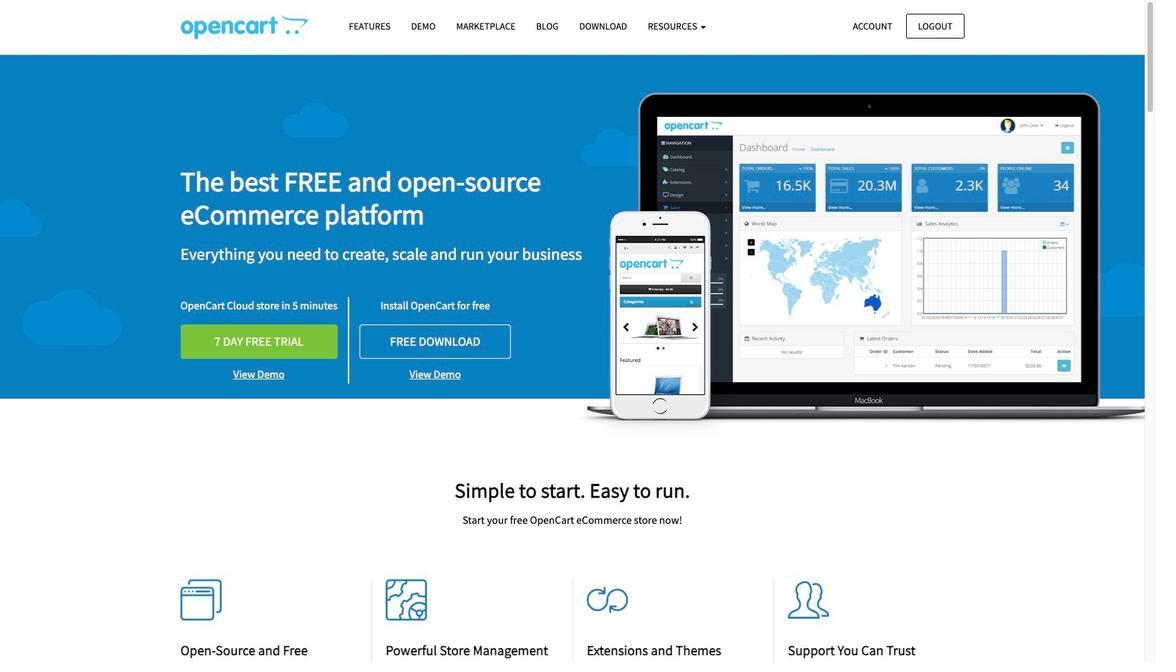 Task type: locate. For each thing, give the bounding box(es) containing it.
opencart - open source shopping cart solution image
[[181, 14, 308, 39]]



Task type: vqa. For each thing, say whether or not it's contained in the screenshot.
OPENCART - OPEN SOURCE SHOPPING CART SOLUTION image on the top left
yes



